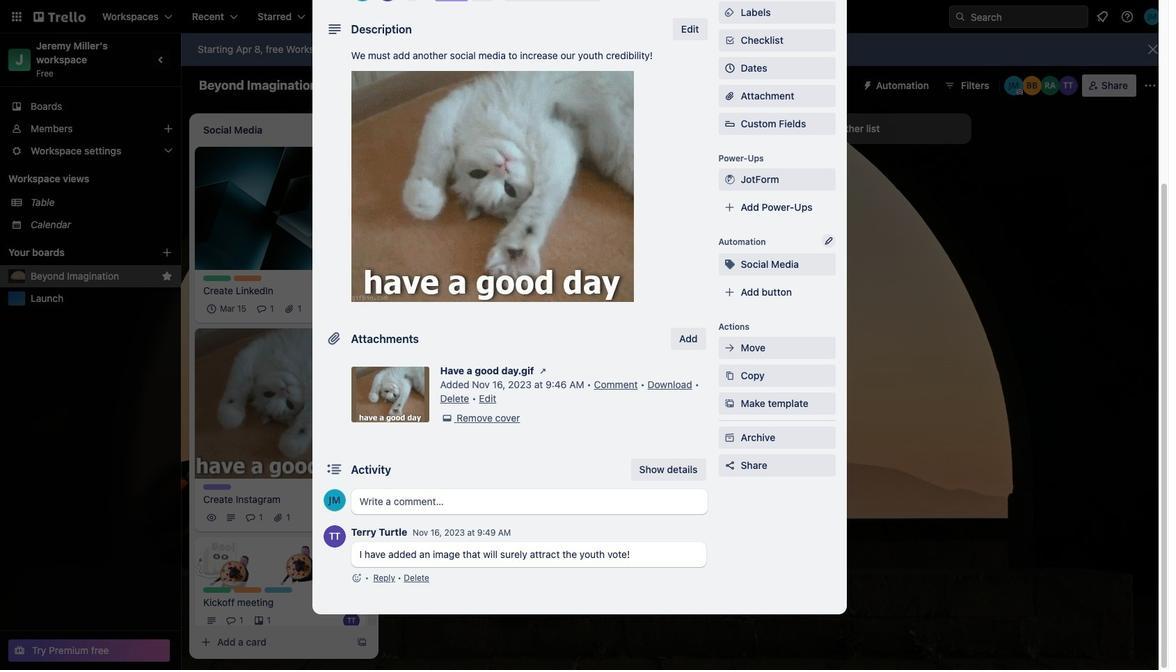 Task type: describe. For each thing, give the bounding box(es) containing it.
starred icon image
[[161, 271, 173, 282]]

color: orange, title: none image
[[234, 275, 262, 281]]

color: green, title: none image for color: orange, title: none image
[[203, 587, 231, 593]]

your boards with 2 items element
[[8, 244, 141, 261]]

terry turtle (terryturtle) image for color: orange, title: none image
[[343, 612, 360, 629]]

primary element
[[0, 0, 1169, 33]]

Board name text field
[[192, 74, 325, 97]]

color: purple, title: none image
[[203, 484, 231, 490]]

color: sky, title: "sparkling" element
[[264, 587, 292, 593]]

ruby anderson (rubyanderson7) image
[[1040, 76, 1060, 95]]

0 notifications image
[[1094, 8, 1111, 25]]

2 vertical spatial terry turtle (terryturtle) image
[[324, 509, 340, 526]]

terry turtle (terryturtle) image for color: orange, title: none icon
[[343, 300, 360, 317]]

1 horizontal spatial jeremy miller (jeremymiller198) image
[[529, 326, 546, 342]]

0 vertical spatial terry turtle (terryturtle) image
[[1058, 76, 1078, 95]]

0 vertical spatial sm image
[[857, 74, 876, 94]]

color: bold red, title: "thoughts" element
[[401, 359, 429, 364]]

Search field
[[966, 6, 1088, 27]]

bob builder (bobbuilder40) image
[[1022, 76, 1042, 95]]

color: green, title: none image for color: orange, title: none icon
[[203, 275, 231, 281]]

create from template… image
[[356, 637, 367, 648]]



Task type: vqa. For each thing, say whether or not it's contained in the screenshot.
the left Power-
no



Task type: locate. For each thing, give the bounding box(es) containing it.
Write a comment text field
[[351, 489, 707, 514]]

jeremy miller (jeremymiller198) image left ruby anderson (rubyanderson7) icon
[[1004, 76, 1024, 95]]

create from template… image
[[752, 377, 763, 388]]

2 horizontal spatial terry turtle (terryturtle) image
[[1058, 76, 1078, 95]]

1 vertical spatial sm image
[[536, 364, 550, 378]]

add board image
[[161, 247, 173, 258]]

0 vertical spatial jeremy miller (jeremymiller198) image
[[1144, 8, 1161, 25]]

0 horizontal spatial jeremy miller (jeremymiller198) image
[[323, 489, 346, 512]]

jeremy miller (jeremymiller198) image
[[1144, 8, 1161, 25], [323, 489, 346, 512]]

color: orange, title: none image
[[234, 587, 262, 593]]

1 color: green, title: none image from the top
[[203, 275, 231, 281]]

0 horizontal spatial jeremy miller (jeremymiller198) image
[[343, 509, 360, 526]]

sm image
[[857, 74, 876, 94], [536, 364, 550, 378]]

ruby anderson (rubyanderson7) image
[[548, 326, 565, 342]]

1 vertical spatial color: green, title: none image
[[203, 587, 231, 593]]

0 vertical spatial terry turtle (terryturtle) image
[[343, 300, 360, 317]]

color: purple, title: none image
[[435, 0, 468, 1]]

0 vertical spatial color: green, title: none image
[[203, 275, 231, 281]]

1 vertical spatial terry turtle (terryturtle) image
[[323, 525, 346, 548]]

1 vertical spatial jeremy miller (jeremymiller198) image
[[529, 326, 546, 342]]

have\_a\_good\_day.gif image
[[351, 71, 634, 302]]

1 vertical spatial terry turtle (terryturtle) image
[[509, 326, 526, 342]]

2 vertical spatial terry turtle (terryturtle) image
[[343, 612, 360, 629]]

jeremy miller (jeremymiller198) image left ruby anderson (rubyanderson7) image
[[529, 326, 546, 342]]

add reaction image
[[351, 571, 362, 585]]

customize views image
[[538, 79, 552, 93]]

2 horizontal spatial jeremy miller (jeremymiller198) image
[[1004, 76, 1024, 95]]

open information menu image
[[1121, 10, 1134, 24]]

color: green, title: none image left color: orange, title: none icon
[[203, 275, 231, 281]]

0 horizontal spatial terry turtle (terryturtle) image
[[324, 509, 340, 526]]

search image
[[955, 11, 966, 22]]

color: green, title: none image left color: orange, title: none image
[[203, 587, 231, 593]]

1 vertical spatial jeremy miller (jeremymiller198) image
[[323, 489, 346, 512]]

1 horizontal spatial sm image
[[857, 74, 876, 94]]

back to home image
[[33, 6, 86, 28]]

terry turtle (terryturtle) image
[[1058, 76, 1078, 95], [509, 326, 526, 342], [324, 509, 340, 526]]

2 color: green, title: none image from the top
[[203, 587, 231, 593]]

edit card image
[[347, 335, 358, 346]]

1 horizontal spatial terry turtle (terryturtle) image
[[509, 326, 526, 342]]

None checkbox
[[420, 287, 493, 303]]

0 horizontal spatial sm image
[[536, 364, 550, 378]]

terry turtle (terryturtle) image
[[343, 300, 360, 317], [323, 525, 346, 548], [343, 612, 360, 629]]

None checkbox
[[203, 300, 251, 317]]

sm image
[[723, 6, 737, 19], [723, 173, 737, 187], [723, 258, 737, 271], [723, 341, 737, 355], [723, 369, 737, 383], [723, 397, 737, 411], [440, 411, 454, 425], [723, 431, 737, 445]]

0 vertical spatial jeremy miller (jeremymiller198) image
[[1004, 76, 1024, 95]]

1 horizontal spatial jeremy miller (jeremymiller198) image
[[1144, 8, 1161, 25]]

color: green, title: none image
[[203, 275, 231, 281], [203, 587, 231, 593]]

2 vertical spatial jeremy miller (jeremymiller198) image
[[343, 509, 360, 526]]

jeremy miller (jeremymiller198) image
[[1004, 76, 1024, 95], [529, 326, 546, 342], [343, 509, 360, 526]]

show menu image
[[1143, 79, 1157, 93]]

jeremy miller (jeremymiller198) image up add reaction image
[[343, 509, 360, 526]]



